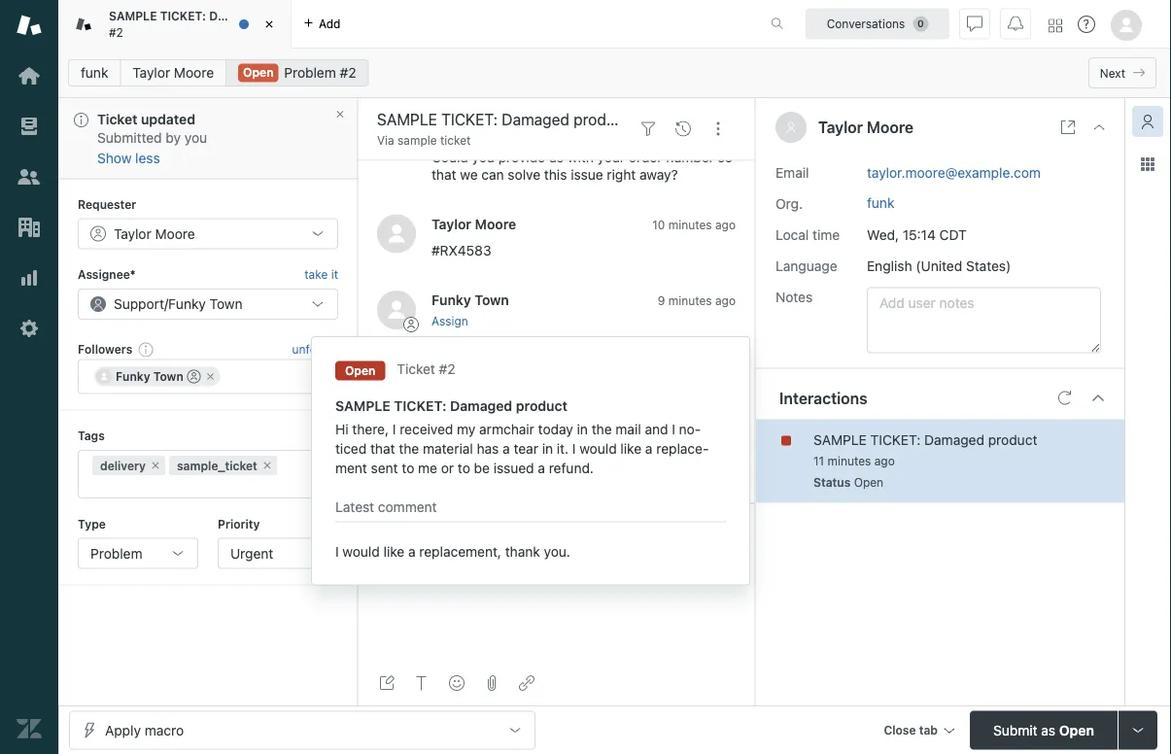 Task type: describe. For each thing, give the bounding box(es) containing it.
open right as
[[1060, 723, 1095, 739]]

9 minutes ago for 9 minutes ago text field
[[658, 295, 736, 308]]

funky town link
[[432, 293, 509, 309]]

customers image
[[17, 164, 42, 190]]

ticket updated submitted by you show less
[[97, 111, 207, 166]]

replace inside sample ticket: damaged product hi there, i received my armchair today in the mail and i no ticed that the material has a tear in it. i would like a replace ment sent to me or to be issued a refund.
[[657, 440, 709, 456]]

1 vertical spatial thank
[[432, 339, 471, 355]]

ago for 9 minutes ago text field
[[716, 295, 736, 308]]

apps image
[[1141, 157, 1156, 172]]

damaged
[[443, 97, 502, 113]]

a down "issued" at bottom
[[505, 485, 512, 501]]

apply macro
[[105, 723, 184, 739]]

would
[[608, 391, 648, 407]]

local
[[776, 227, 809, 243]]

a down "comment"
[[408, 543, 416, 560]]

cc
[[721, 517, 740, 533]]

sample for hi there, i received my armchair today in the mail and i no ticed that the material has a tear in it. i would like a replace ment sent to me or to be issued a refund.
[[336, 398, 391, 414]]

to left me
[[402, 460, 415, 476]]

a right the has
[[503, 440, 510, 456]]

9 for 9 minutes ago text field
[[658, 295, 666, 308]]

for inside hi taylor, we are sorry to hear that you received a damaged product. thank you for bringing this to our attention.
[[631, 97, 648, 113]]

ago inside sample ticket: damaged product 11 minutes ago status open
[[875, 455, 895, 468]]

cdt
[[940, 227, 968, 243]]

town inside assignee* element
[[210, 296, 243, 312]]

like down latest comment
[[384, 543, 405, 560]]

we inside could you provide us with your order number so that we can solve this issue right away?
[[460, 167, 478, 183]]

material
[[423, 440, 473, 456]]

avatar image for i would like a replacement, thank you.
[[377, 457, 416, 496]]

draft mode image
[[379, 676, 395, 691]]

assign button
[[432, 313, 468, 330]]

you. inside conversationlabel log
[[640, 485, 667, 501]]

2 vertical spatial in
[[542, 440, 553, 456]]

english
[[867, 258, 913, 274]]

provide
[[499, 149, 546, 165]]

conversationlabel log
[[358, 16, 756, 518]]

minutes inside sample ticket: damaged product 11 minutes ago status open
[[828, 455, 872, 468]]

issued
[[494, 460, 534, 476]]

9 minutes ago text field
[[658, 460, 736, 474]]

1 vertical spatial close image
[[1092, 120, 1108, 135]]

take it
[[305, 268, 338, 282]]

hi inside hi taylor, we are sorry to hear that you received a damaged product. thank you for bringing this to our attention.
[[432, 79, 445, 95]]

close image inside the tabs tab list
[[260, 15, 279, 34]]

moore down the has
[[475, 458, 517, 474]]

info on adding followers image
[[138, 342, 154, 357]]

received inside sample ticket: damaged product hi there, i received my armchair today in the mail and i no ticed that the material has a tear in it. i would like a replace ment sent to me or to be issued a refund.
[[400, 421, 454, 437]]

submitted
[[97, 130, 162, 146]]

/
[[164, 296, 168, 312]]

by
[[166, 130, 181, 146]]

priority
[[218, 517, 260, 531]]

take
[[305, 268, 328, 282]]

11
[[814, 455, 825, 468]]

submit as open
[[994, 723, 1095, 739]]

assign
[[432, 315, 468, 329]]

as
[[1042, 723, 1056, 739]]

type
[[78, 517, 106, 531]]

comment
[[378, 499, 437, 515]]

remove image for sample_ticket
[[261, 460, 273, 472]]

number
[[666, 149, 715, 165]]

bringing
[[652, 97, 704, 113]]

unfollow
[[292, 343, 338, 356]]

i down latest
[[336, 543, 339, 560]]

taylor.moore@example.com image
[[545, 518, 561, 533]]

town for funky town assign
[[475, 293, 509, 309]]

urgent
[[230, 545, 274, 561]]

hi taylor, we are sorry to hear that you received a damaged product. thank you for bringing this to our attention.
[[432, 79, 730, 130]]

remove image for delivery
[[150, 460, 161, 472]]

sample inside sample ticket: damaged product 11 minutes ago status open
[[814, 432, 867, 448]]

damaged inside sample ticket: damaged product 11 minutes ago status open
[[925, 432, 985, 448]]

you down funky town assign
[[474, 339, 497, 355]]

that.
[[522, 339, 550, 355]]

sample ticket: damaged product hi there, i received my armchair today in the mail and i no ticed that the material has a tear in it. i would like a replace ment sent to me or to be issued a refund.
[[336, 398, 709, 476]]

wed, 15:14 cdt
[[867, 227, 968, 243]]

minutes for 9 minutes ago text box
[[669, 460, 712, 474]]

via sample ticket
[[377, 134, 471, 147]]

2 vertical spatial would
[[343, 543, 380, 560]]

email
[[776, 164, 810, 180]]

10 minutes ago
[[653, 218, 736, 232]]

that inside could you provide us with your order number so that we can solve this issue right away?
[[432, 167, 457, 183]]

a down tear
[[538, 460, 546, 476]]

sample
[[398, 134, 437, 147]]

that inside sample ticket: damaged product hi there, i received my armchair today in the mail and i no ticed that the material has a tear in it. i would like a replace ment sent to me or to be issued a refund.
[[371, 440, 395, 456]]

eames chair - brown leather still in stock. would you like us to replace your item or issue a refund?
[[432, 374, 733, 425]]

submit
[[994, 723, 1038, 739]]

admin image
[[17, 316, 42, 341]]

close
[[884, 724, 917, 738]]

tab containing sample ticket: damaged product
[[58, 0, 312, 49]]

moore left edit user icon
[[603, 519, 639, 532]]

to left the "hear"
[[574, 79, 587, 95]]

thank inside conversationlabel log
[[602, 485, 637, 501]]

funk inside secondary element
[[81, 65, 108, 81]]

you inside eames chair - brown leather still in stock. would you like us to replace your item or issue a refund?
[[651, 391, 674, 407]]

the inside conversationlabel log
[[560, 374, 580, 390]]

ticket
[[441, 134, 471, 147]]

2 avatar image from the top
[[377, 291, 416, 330]]

received inside hi taylor, we are sorry to hear that you received a damaged product. thank you for bringing this to our attention.
[[677, 79, 730, 95]]

1 horizontal spatial funk
[[867, 195, 895, 211]]

taylor moore inside "requester" element
[[114, 226, 195, 242]]

have
[[527, 374, 556, 390]]

open inside sample ticket: damaged product 11 minutes ago status open
[[854, 476, 884, 490]]

leather
[[475, 391, 523, 407]]

button displays agent's chat status as invisible. image
[[968, 16, 983, 32]]

product inside sample ticket: damaged product 11 minutes ago status open
[[989, 432, 1038, 448]]

latest comment
[[336, 499, 437, 515]]

like inside eames chair - brown leather still in stock. would you like us to replace your item or issue a refund?
[[678, 391, 699, 407]]

10 minutes ago text field
[[653, 218, 736, 232]]

funky inside assignee* element
[[168, 296, 206, 312]]

next
[[1101, 66, 1126, 80]]

i right it.
[[573, 440, 576, 456]]

we inside hi taylor, we are sorry to hear that you received a damaged product. thank you for bringing this to our attention.
[[493, 79, 511, 95]]

get help image
[[1079, 16, 1096, 33]]

i left no
[[672, 421, 676, 437]]

remove image inside funky town option
[[205, 371, 217, 383]]

0 vertical spatial item
[[584, 374, 611, 390]]

like down be
[[480, 485, 501, 501]]

format text image
[[414, 676, 430, 691]]

zendesk products image
[[1049, 19, 1063, 33]]

10
[[653, 218, 666, 232]]

Add user notes text field
[[867, 287, 1102, 354]]

1 vertical spatial for
[[501, 339, 518, 355]]

filter image
[[641, 121, 656, 137]]

support
[[114, 296, 164, 312]]

this inside hi taylor, we are sorry to hear that you received a damaged product. thank you for bringing this to our attention.
[[707, 97, 730, 113]]

looks
[[444, 374, 477, 390]]

tab
[[920, 724, 938, 738]]

cc button
[[721, 517, 740, 534]]

english (united states)
[[867, 258, 1012, 274]]

events image
[[676, 121, 691, 137]]

alert containing ticket updated
[[58, 98, 358, 179]]

like inside sample ticket: damaged product hi there, i received my armchair today in the mail and i no ticed that the material has a tear in it. i would like a replace ment sent to me or to be issued a refund.
[[621, 440, 642, 456]]

moore inside secondary element
[[174, 65, 214, 81]]

taylor.moore@example.com
[[867, 164, 1041, 180]]

tear
[[514, 440, 539, 456]]

status
[[814, 476, 851, 490]]

thank you for that.
[[432, 339, 550, 355]]

problem for problem
[[90, 545, 143, 561]]

show
[[97, 150, 132, 166]]

be
[[474, 460, 490, 476]]

funkytownclown1@gmail.com image
[[96, 369, 112, 385]]

problem button
[[78, 538, 198, 569]]

replacement, inside conversationlabel log
[[516, 485, 598, 501]]

ment
[[336, 440, 709, 476]]

still
[[526, 391, 548, 407]]

org.
[[776, 196, 803, 212]]

you. inside hi there, i received my armchair today in the mail and i no ticed that the material has a tear in it. i would like a replace ment sent to me or to be issued a refund. tooltip
[[544, 543, 571, 560]]

interactions
[[780, 389, 868, 408]]

product for hi there, i received my armchair today in the mail and i no ticed that the material has a tear in it. i would like a replace ment sent to me or to be issued a refund.
[[516, 398, 568, 414]]

funky town assign
[[432, 293, 509, 329]]

ago for 9 minutes ago text box
[[716, 460, 736, 474]]

taylor moore link for #rx4583
[[432, 216, 517, 232]]

replace inside eames chair - brown leather still in stock. would you like us to replace your item or issue a refund?
[[432, 409, 478, 425]]

assignee*
[[78, 268, 136, 282]]

close tab
[[884, 724, 938, 738]]

support / funky town
[[114, 296, 243, 312]]

i right there,
[[393, 421, 396, 437]]

us inside eames chair - brown leather still in stock. would you like us to replace your item or issue a refund?
[[702, 391, 717, 407]]

like up 'leather'
[[481, 374, 502, 390]]

problem for problem #2
[[284, 65, 336, 81]]

insert emojis image
[[449, 676, 465, 691]]



Task type: locate. For each thing, give the bounding box(es) containing it.
main element
[[0, 0, 58, 755]]

9 minutes ago
[[658, 295, 736, 308], [658, 460, 736, 474]]

requester
[[78, 198, 136, 211]]

stock.
[[566, 391, 604, 407]]

would
[[580, 440, 617, 456], [439, 485, 476, 501], [343, 543, 380, 560]]

0 vertical spatial avatar image
[[377, 215, 416, 254]]

problem inside secondary element
[[284, 65, 336, 81]]

1 horizontal spatial ticket
[[397, 361, 436, 377]]

in inside eames chair - brown leather still in stock. would you like us to replace your item or issue a refund?
[[551, 391, 562, 407]]

moore up #rx4583
[[475, 216, 517, 232]]

armchair
[[480, 421, 535, 437]]

i inside log
[[432, 485, 435, 501]]

it looks like we have the item
[[432, 374, 615, 390]]

sample
[[109, 9, 157, 23], [336, 398, 391, 414], [814, 432, 867, 448]]

taylor moore link up the updated
[[120, 59, 227, 87]]

taylor inside "requester" element
[[114, 226, 151, 242]]

item up stock.
[[584, 374, 611, 390]]

with
[[568, 149, 594, 165]]

0 vertical spatial in
[[551, 391, 562, 407]]

alert
[[58, 98, 358, 179]]

2 vertical spatial we
[[505, 374, 523, 390]]

a left damaged
[[432, 97, 439, 113]]

0 vertical spatial replacement,
[[516, 485, 598, 501]]

via
[[377, 134, 395, 147]]

wed,
[[867, 227, 900, 243]]

minutes for 9 minutes ago text field
[[669, 295, 712, 308]]

funky town option
[[94, 367, 220, 387]]

2 horizontal spatial product
[[989, 432, 1038, 448]]

1 horizontal spatial replacement,
[[516, 485, 598, 501]]

funky inside funky town option
[[116, 370, 150, 384]]

moore inside "requester" element
[[155, 226, 195, 242]]

minutes for 10 minutes ago text field
[[669, 218, 712, 232]]

replacement, down refund.
[[516, 485, 598, 501]]

hi left taylor,
[[432, 79, 445, 95]]

funky for funky town assign
[[432, 293, 471, 309]]

9 minutes ago text field
[[658, 295, 736, 308]]

0 horizontal spatial for
[[501, 339, 518, 355]]

view more details image
[[1061, 120, 1077, 135]]

close tab button
[[876, 711, 963, 753]]

#rx4583
[[432, 243, 492, 259]]

item down still
[[513, 409, 541, 425]]

0 horizontal spatial received
[[400, 421, 454, 437]]

2 horizontal spatial ticket:
[[871, 432, 921, 448]]

add link (cmd k) image
[[519, 676, 535, 691]]

product inside sample ticket: damaged product #2
[[267, 9, 312, 23]]

ticket inside ticket updated submitted by you show less
[[97, 111, 138, 127]]

take it button
[[305, 265, 338, 285]]

funky for funky town
[[116, 370, 150, 384]]

tab
[[58, 0, 312, 49]]

1 horizontal spatial this
[[707, 97, 730, 113]]

ticket: for #2
[[160, 9, 206, 23]]

i
[[393, 421, 396, 437], [672, 421, 676, 437], [573, 440, 576, 456], [432, 485, 435, 501], [336, 543, 339, 560]]

2 horizontal spatial #2
[[439, 361, 456, 377]]

minutes down '10 minutes ago'
[[669, 295, 712, 308]]

would inside conversationlabel log
[[439, 485, 476, 501]]

1 vertical spatial you.
[[544, 543, 571, 560]]

0 vertical spatial 9
[[658, 295, 666, 308]]

0 vertical spatial taylor moore link
[[120, 59, 227, 87]]

you up bringing
[[650, 79, 673, 95]]

to inside eames chair - brown leather still in stock. would you like us to replace your item or issue a refund?
[[721, 391, 733, 407]]

funk link
[[68, 59, 121, 87], [867, 195, 895, 211]]

1 horizontal spatial for
[[631, 97, 648, 113]]

notifications image
[[1009, 16, 1024, 32]]

you inside ticket updated submitted by you show less
[[185, 130, 207, 146]]

this up ticket actions image
[[707, 97, 730, 113]]

sorry
[[538, 79, 570, 95]]

us down -
[[702, 391, 717, 407]]

town inside option
[[153, 370, 184, 384]]

macro
[[145, 723, 184, 739]]

this inside could you provide us with your order number so that we can solve this issue right away?
[[545, 167, 567, 183]]

the left mail
[[592, 421, 612, 437]]

replace down no
[[657, 440, 709, 456]]

add attachment image
[[484, 676, 500, 691]]

2 9 from the top
[[658, 460, 666, 474]]

item
[[584, 374, 611, 390], [513, 409, 541, 425]]

2 horizontal spatial town
[[475, 293, 509, 309]]

avatar image for #rx4583
[[377, 215, 416, 254]]

0 horizontal spatial funk
[[81, 65, 108, 81]]

there,
[[352, 421, 389, 437]]

a down and
[[646, 440, 653, 456]]

thank down mail
[[602, 485, 637, 501]]

funk link right get started image
[[68, 59, 121, 87]]

0 horizontal spatial problem
[[90, 545, 143, 561]]

1 9 minutes ago from the top
[[658, 295, 736, 308]]

you. down taylor.moore@example.com icon
[[544, 543, 571, 560]]

damaged for #2
[[209, 9, 264, 23]]

funk right get started image
[[81, 65, 108, 81]]

would inside sample ticket: damaged product hi there, i received my armchair today in the mail and i no ticed that the material has a tear in it. i would like a replace ment sent to me or to be issued a refund.
[[580, 440, 617, 456]]

0 vertical spatial sample
[[109, 9, 157, 23]]

could you provide us with your order number so that we can solve this issue right away?
[[432, 149, 733, 183]]

today
[[538, 421, 574, 437]]

or down material
[[441, 460, 454, 476]]

taylor moore
[[133, 65, 214, 81], [819, 118, 914, 137], [432, 216, 517, 232], [114, 226, 195, 242], [432, 458, 517, 474], [565, 519, 639, 532]]

1 vertical spatial taylor moore link
[[432, 216, 517, 232]]

so
[[718, 149, 733, 165]]

open inside hi there, i received my armchair today in the mail and i no ticed that the material has a tear in it. i would like a replace ment sent to me or to be issued a refund. tooltip
[[345, 364, 376, 378]]

2 vertical spatial the
[[399, 440, 419, 456]]

would up refund.
[[580, 440, 617, 456]]

you down chair
[[651, 391, 674, 407]]

0 horizontal spatial the
[[399, 440, 419, 456]]

funk link inside secondary element
[[68, 59, 121, 87]]

0 vertical spatial damaged
[[209, 9, 264, 23]]

0 horizontal spatial would
[[343, 543, 380, 560]]

1 vertical spatial problem
[[90, 545, 143, 561]]

taylor
[[133, 65, 170, 81], [819, 118, 864, 137], [432, 216, 472, 232], [114, 226, 151, 242], [432, 458, 472, 474], [565, 519, 600, 532]]

1 avatar image from the top
[[377, 215, 416, 254]]

close image left add popup button on the top of the page
[[260, 15, 279, 34]]

replacement, down "comment"
[[420, 543, 502, 560]]

9 for 9 minutes ago text box
[[658, 460, 666, 474]]

secondary element
[[58, 53, 1172, 92]]

1 horizontal spatial received
[[677, 79, 730, 95]]

urgent button
[[218, 538, 338, 569]]

1 vertical spatial i would like a replacement, thank you.
[[336, 543, 571, 560]]

0 vertical spatial product
[[267, 9, 312, 23]]

funk up the wed,
[[867, 195, 895, 211]]

latest
[[336, 499, 375, 515]]

1 horizontal spatial problem
[[284, 65, 336, 81]]

town right / at the top left of page
[[210, 296, 243, 312]]

funk link up the wed,
[[867, 195, 895, 211]]

less
[[135, 150, 160, 166]]

0 horizontal spatial product
[[267, 9, 312, 23]]

0 horizontal spatial replacement,
[[420, 543, 502, 560]]

to up 9 minutes ago text box
[[721, 391, 733, 407]]

like down chair
[[678, 391, 699, 407]]

you down the "hear"
[[605, 97, 627, 113]]

or inside eames chair - brown leather still in stock. would you like us to replace your item or issue a refund?
[[544, 409, 557, 425]]

user image
[[786, 122, 797, 133], [788, 123, 796, 133]]

damaged for hi there, i received my armchair today in the mail and i no ticed that the material has a tear in it. i would like a replace ment sent to me or to be issued a refund.
[[450, 398, 513, 414]]

1 horizontal spatial remove image
[[205, 371, 217, 383]]

#2 right zendesk support image
[[109, 25, 123, 39]]

and
[[645, 421, 669, 437]]

1 vertical spatial #2
[[340, 65, 356, 81]]

taylor,
[[449, 79, 489, 95]]

you.
[[640, 485, 667, 501], [544, 543, 571, 560]]

1 horizontal spatial replace
[[657, 440, 709, 456]]

are
[[514, 79, 534, 95]]

received
[[677, 79, 730, 95], [400, 421, 454, 437]]

time
[[813, 227, 840, 243]]

0 horizontal spatial you.
[[544, 543, 571, 560]]

ticket left looks
[[397, 361, 436, 377]]

0 vertical spatial your
[[598, 149, 625, 165]]

replacement, inside hi there, i received my armchair today in the mail and i no ticed that the material has a tear in it. i would like a replace ment sent to me or to be issued a refund. tooltip
[[420, 543, 502, 560]]

0 vertical spatial we
[[493, 79, 511, 95]]

edit user image
[[647, 519, 660, 532]]

sample ticket: damaged product #2
[[109, 9, 312, 39]]

would down be
[[439, 485, 476, 501]]

we left are
[[493, 79, 511, 95]]

we left can
[[460, 167, 478, 183]]

taylor moore inside secondary element
[[133, 65, 214, 81]]

town for funky town
[[153, 370, 184, 384]]

2 vertical spatial product
[[989, 432, 1038, 448]]

0 horizontal spatial close image
[[260, 15, 279, 34]]

ticket: inside sample ticket: damaged product 11 minutes ago status open
[[871, 432, 921, 448]]

0 vertical spatial problem
[[284, 65, 336, 81]]

1 horizontal spatial damaged
[[450, 398, 513, 414]]

problem inside problem popup button
[[90, 545, 143, 561]]

me
[[418, 460, 438, 476]]

1 horizontal spatial the
[[560, 374, 580, 390]]

1 vertical spatial item
[[513, 409, 541, 425]]

assignee* element
[[78, 289, 338, 320]]

town left user is an agent image
[[153, 370, 184, 384]]

0 vertical spatial would
[[580, 440, 617, 456]]

could
[[432, 149, 469, 165]]

conversations button
[[806, 8, 950, 39]]

0 vertical spatial i would like a replacement, thank you.
[[432, 485, 667, 501]]

followers
[[78, 342, 133, 356]]

#2
[[109, 25, 123, 39], [340, 65, 356, 81], [439, 361, 456, 377]]

1 vertical spatial replacement,
[[420, 543, 502, 560]]

ticket #2
[[397, 361, 456, 377]]

replace down brown
[[432, 409, 478, 425]]

0 horizontal spatial that
[[371, 440, 395, 456]]

minutes down no
[[669, 460, 712, 474]]

ago up cc
[[716, 460, 736, 474]]

0 horizontal spatial us
[[549, 149, 564, 165]]

for
[[631, 97, 648, 113], [501, 339, 518, 355]]

15:14
[[903, 227, 936, 243]]

1 vertical spatial the
[[592, 421, 612, 437]]

11 minutes ago text field
[[814, 455, 895, 468]]

sample for #2
[[109, 9, 157, 23]]

1 vertical spatial 9
[[658, 460, 666, 474]]

0 horizontal spatial thank
[[432, 339, 471, 355]]

0 horizontal spatial #2
[[109, 25, 123, 39]]

you up can
[[472, 149, 495, 165]]

1 vertical spatial product
[[516, 398, 568, 414]]

ago for 10 minutes ago text field
[[716, 218, 736, 232]]

in right today
[[577, 421, 588, 437]]

thank
[[602, 485, 637, 501], [505, 543, 541, 560]]

ticket for ticket updated submitted by you show less
[[97, 111, 138, 127]]

taylor moore link up #rx4583
[[432, 216, 517, 232]]

in left it.
[[542, 440, 553, 456]]

i would like a replacement, thank you.
[[432, 485, 667, 501], [336, 543, 571, 560]]

we up 'leather'
[[505, 374, 523, 390]]

ticed
[[336, 421, 701, 456]]

0 horizontal spatial ticket
[[97, 111, 138, 127]]

#2 up brown
[[439, 361, 456, 377]]

0 vertical spatial thank
[[602, 485, 637, 501]]

customer context image
[[1141, 114, 1156, 129]]

that right the "hear"
[[622, 79, 647, 95]]

1 9 from the top
[[658, 295, 666, 308]]

the
[[560, 374, 580, 390], [592, 421, 612, 437], [399, 440, 419, 456]]

open left problem #2
[[243, 66, 274, 79]]

2 horizontal spatial remove image
[[261, 460, 273, 472]]

thank down the assign
[[432, 339, 471, 355]]

funky up the assign button
[[432, 293, 471, 309]]

hear
[[590, 79, 618, 95]]

1 horizontal spatial your
[[598, 149, 625, 165]]

1 vertical spatial in
[[577, 421, 588, 437]]

your inside eames chair - brown leather still in stock. would you like us to replace your item or issue a refund?
[[482, 409, 510, 425]]

problem down type
[[90, 545, 143, 561]]

notes
[[776, 289, 813, 305]]

reporting image
[[17, 265, 42, 291]]

Subject field
[[373, 108, 627, 131]]

ticket: inside sample ticket: damaged product hi there, i received my armchair today in the mail and i no ticed that the material has a tear in it. i would like a replace ment sent to me or to be issued a refund.
[[394, 398, 447, 414]]

tabs tab list
[[58, 0, 751, 49]]

0 vertical spatial ticket:
[[160, 9, 206, 23]]

moore up support / funky town in the top left of the page
[[155, 226, 195, 242]]

your down 'leather'
[[482, 409, 510, 425]]

solve
[[508, 167, 541, 183]]

town up thank you for that.
[[475, 293, 509, 309]]

or down still
[[544, 409, 557, 425]]

taylor inside secondary element
[[133, 65, 170, 81]]

1 horizontal spatial us
[[702, 391, 717, 407]]

ticket actions image
[[711, 121, 726, 137]]

#2 inside sample ticket: damaged product #2
[[109, 25, 123, 39]]

1 horizontal spatial that
[[432, 167, 457, 183]]

0 horizontal spatial or
[[441, 460, 454, 476]]

ticket: inside sample ticket: damaged product #2
[[160, 9, 206, 23]]

ticket inside hi there, i received my armchair today in the mail and i no ticed that the material has a tear in it. i would like a replace ment sent to me or to be issued a refund. tooltip
[[397, 361, 436, 377]]

us left with
[[549, 149, 564, 165]]

for up filter image
[[631, 97, 648, 113]]

refund.
[[549, 460, 594, 476]]

1 horizontal spatial thank
[[602, 485, 637, 501]]

us
[[549, 149, 564, 165], [702, 391, 717, 407]]

1 vertical spatial replace
[[657, 440, 709, 456]]

1 vertical spatial funk link
[[867, 195, 895, 211]]

in right still
[[551, 391, 562, 407]]

0 horizontal spatial item
[[513, 409, 541, 425]]

0 vertical spatial funk link
[[68, 59, 121, 87]]

2 vertical spatial #2
[[439, 361, 456, 377]]

delivery
[[100, 459, 146, 473]]

to left be
[[458, 460, 471, 476]]

0 horizontal spatial replace
[[432, 409, 478, 425]]

show less button
[[97, 149, 160, 167]]

0 vertical spatial us
[[549, 149, 564, 165]]

1 vertical spatial avatar image
[[377, 291, 416, 330]]

sample inside sample ticket: damaged product hi there, i received my armchair today in the mail and i no ticed that the material has a tear in it. i would like a replace ment sent to me or to be issued a refund.
[[336, 398, 391, 414]]

i would like a replacement, thank you. inside hi there, i received my armchair today in the mail and i no ticed that the material has a tear in it. i would like a replace ment sent to me or to be issued a refund. tooltip
[[336, 543, 571, 560]]

that inside hi taylor, we are sorry to hear that you received a damaged product. thank you for bringing this to our attention.
[[622, 79, 647, 95]]

in
[[551, 391, 562, 407], [577, 421, 588, 437], [542, 440, 553, 456]]

#2 inside hi there, i received my armchair today in the mail and i no ticed that the material has a tear in it. i would like a replace ment sent to me or to be issued a refund. tooltip
[[439, 361, 456, 377]]

to
[[514, 517, 529, 533]]

2 9 minutes ago from the top
[[658, 460, 736, 474]]

issue inside eames chair - brown leather still in stock. would you like us to replace your item or issue a refund?
[[561, 409, 593, 425]]

9 minutes ago down no
[[658, 460, 736, 474]]

#2 for ticket #2
[[439, 361, 456, 377]]

or inside sample ticket: damaged product hi there, i received my armchair today in the mail and i no ticed that the material has a tear in it. i would like a replace ment sent to me or to be issued a refund.
[[441, 460, 454, 476]]

item inside eames chair - brown leather still in stock. would you like us to replace your item or issue a refund?
[[513, 409, 541, 425]]

moore up taylor.moore@example.com
[[867, 118, 914, 137]]

i would like a replacement, thank you. inside conversationlabel log
[[432, 485, 667, 501]]

close image
[[260, 15, 279, 34], [1092, 120, 1108, 135]]

for left that.
[[501, 339, 518, 355]]

1 vertical spatial or
[[441, 460, 454, 476]]

problem #2
[[284, 65, 356, 81]]

a down stock.
[[597, 409, 604, 425]]

damaged
[[209, 9, 264, 23], [450, 398, 513, 414], [925, 432, 985, 448]]

3 avatar image from the top
[[377, 457, 416, 496]]

-
[[697, 374, 703, 390]]

funky right the funkytownclown1@gmail.com image
[[116, 370, 150, 384]]

#2 up close ticket collision notification "icon"
[[340, 65, 356, 81]]

0 horizontal spatial sample
[[109, 9, 157, 23]]

1 horizontal spatial funk link
[[867, 195, 895, 211]]

2 vertical spatial that
[[371, 440, 395, 456]]

that up sent
[[371, 440, 395, 456]]

9
[[658, 295, 666, 308], [658, 460, 666, 474]]

1 vertical spatial sample
[[336, 398, 391, 414]]

taylor moore link for i would like a replacement, thank you.
[[432, 458, 517, 474]]

1 horizontal spatial town
[[210, 296, 243, 312]]

received up material
[[400, 421, 454, 437]]

displays possible ticket submission types image
[[1131, 723, 1147, 739]]

open down 11 minutes ago text field
[[854, 476, 884, 490]]

2 horizontal spatial sample
[[814, 432, 867, 448]]

1 horizontal spatial would
[[439, 485, 476, 501]]

hi left there,
[[336, 421, 349, 437]]

9 minutes ago down '10 minutes ago'
[[658, 295, 736, 308]]

#2 for problem #2
[[340, 65, 356, 81]]

ticket for ticket #2
[[397, 361, 436, 377]]

hi there, i received my armchair today in the mail and i no ticed that the material has a tear in it. i would like a replace ment sent to me or to be issued a refund. tooltip
[[305, 331, 757, 592]]

get started image
[[17, 63, 42, 88]]

remove image
[[205, 371, 217, 383], [150, 460, 161, 472], [261, 460, 273, 472]]

close ticket collision notification image
[[335, 108, 346, 120]]

close image right view more details "image"
[[1092, 120, 1108, 135]]

issue inside could you provide us with your order number so that we can solve this issue right away?
[[571, 167, 604, 183]]

to left our at the top left of the page
[[432, 114, 444, 130]]

thank inside hi there, i received my armchair today in the mail and i no ticed that the material has a tear in it. i would like a replace ment sent to me or to be issued a refund. tooltip
[[505, 543, 541, 560]]

the up me
[[399, 440, 419, 456]]

0 horizontal spatial your
[[482, 409, 510, 425]]

sample ticket: damaged product 11 minutes ago status open
[[814, 432, 1038, 490]]

requester element
[[78, 219, 338, 250]]

our
[[448, 114, 469, 130]]

views image
[[17, 114, 42, 139]]

open inside secondary element
[[243, 66, 274, 79]]

1 vertical spatial ticket:
[[394, 398, 447, 414]]

0 vertical spatial the
[[560, 374, 580, 390]]

this right solve
[[545, 167, 567, 183]]

you right by
[[185, 130, 207, 146]]

local time
[[776, 227, 840, 243]]

1 vertical spatial issue
[[561, 409, 593, 425]]

remove image right delivery
[[150, 460, 161, 472]]

us inside could you provide us with your order number so that we can solve this issue right away?
[[549, 149, 564, 165]]

thank down to
[[505, 543, 541, 560]]

ago right the 10
[[716, 218, 736, 232]]

1 horizontal spatial thank
[[562, 97, 601, 113]]

0 vertical spatial replace
[[432, 409, 478, 425]]

avatar image
[[377, 215, 416, 254], [377, 291, 416, 330], [377, 457, 416, 496]]

it
[[432, 374, 440, 390]]

hi inside sample ticket: damaged product hi there, i received my armchair today in the mail and i no ticed that the material has a tear in it. i would like a replace ment sent to me or to be issued a refund.
[[336, 421, 349, 437]]

funky inside funky town assign
[[432, 293, 471, 309]]

product inside sample ticket: damaged product hi there, i received my armchair today in the mail and i no ticed that the material has a tear in it. i would like a replace ment sent to me or to be issued a refund.
[[516, 398, 568, 414]]

0 vertical spatial received
[[677, 79, 730, 95]]

zendesk support image
[[17, 13, 42, 38]]

2 vertical spatial damaged
[[925, 432, 985, 448]]

sample inside sample ticket: damaged product #2
[[109, 9, 157, 23]]

chair
[[660, 374, 693, 390]]

i would like a replacement, thank you. down "comment"
[[336, 543, 571, 560]]

problem down add popup button on the top of the page
[[284, 65, 336, 81]]

my
[[457, 421, 476, 437]]

ticket: for hi there, i received my armchair today in the mail and i no ticed that the material has a tear in it. i would like a replace ment sent to me or to be issued a refund.
[[394, 398, 447, 414]]

1 vertical spatial ticket
[[397, 361, 436, 377]]

1 vertical spatial thank
[[505, 543, 541, 560]]

Public reply composer text field
[[368, 546, 747, 587]]

9 down the 10
[[658, 295, 666, 308]]

a inside hi taylor, we are sorry to hear that you received a damaged product. thank you for bringing this to our attention.
[[432, 97, 439, 113]]

taylor moore link inside secondary element
[[120, 59, 227, 87]]

(united
[[916, 258, 963, 274]]

minutes right the 10
[[669, 218, 712, 232]]

brown
[[432, 391, 471, 407]]

would down latest
[[343, 543, 380, 560]]

it
[[331, 268, 338, 282]]

or
[[544, 409, 557, 425], [441, 460, 454, 476]]

issue down stock.
[[561, 409, 593, 425]]

sample_ticket
[[177, 459, 258, 473]]

i would like a replacement, thank you. up taylor.moore@example.com icon
[[432, 485, 667, 501]]

a inside eames chair - brown leather still in stock. would you like us to replace your item or issue a refund?
[[597, 409, 604, 425]]

language
[[776, 258, 838, 274]]

damaged inside sample ticket: damaged product hi there, i received my armchair today in the mail and i no ticed that the material has a tear in it. i would like a replace ment sent to me or to be issued a refund.
[[450, 398, 513, 414]]

damaged inside sample ticket: damaged product #2
[[209, 9, 264, 23]]

you inside could you provide us with your order number so that we can solve this issue right away?
[[472, 149, 495, 165]]

remove image right user is an agent image
[[205, 371, 217, 383]]

no
[[679, 421, 701, 437]]

open
[[243, 66, 274, 79], [345, 364, 376, 378], [854, 476, 884, 490], [1060, 723, 1095, 739]]

0 horizontal spatial thank
[[505, 543, 541, 560]]

thank inside hi taylor, we are sorry to hear that you received a damaged product. thank you for bringing this to our attention.
[[562, 97, 601, 113]]

your up right
[[598, 149, 625, 165]]

9 minutes ago for 9 minutes ago text box
[[658, 460, 736, 474]]

you. up edit user icon
[[640, 485, 667, 501]]

2 horizontal spatial the
[[592, 421, 612, 437]]

zendesk image
[[17, 717, 42, 742]]

funky town
[[116, 370, 184, 384]]

town inside funky town assign
[[475, 293, 509, 309]]

0 vertical spatial close image
[[260, 15, 279, 34]]

order
[[629, 149, 663, 165]]

1 vertical spatial hi
[[336, 421, 349, 437]]

open up there,
[[345, 364, 376, 378]]

taylor moore link down the has
[[432, 458, 517, 474]]

2 vertical spatial ticket:
[[871, 432, 921, 448]]

funky right support on the left top of the page
[[168, 296, 206, 312]]

tags
[[78, 429, 105, 443]]

your inside could you provide us with your order number so that we can solve this issue right away?
[[598, 149, 625, 165]]

sent
[[371, 460, 398, 476]]

2 horizontal spatial funky
[[432, 293, 471, 309]]

organizations image
[[17, 215, 42, 240]]

refund?
[[608, 409, 656, 425]]

product for #2
[[267, 9, 312, 23]]

1 horizontal spatial hi
[[432, 79, 445, 95]]

user is an agent image
[[187, 370, 201, 384]]

1 horizontal spatial funky
[[168, 296, 206, 312]]

#2 inside secondary element
[[340, 65, 356, 81]]

replacement,
[[516, 485, 598, 501], [420, 543, 502, 560]]



Task type: vqa. For each thing, say whether or not it's contained in the screenshot.
the bottommost unsolved
no



